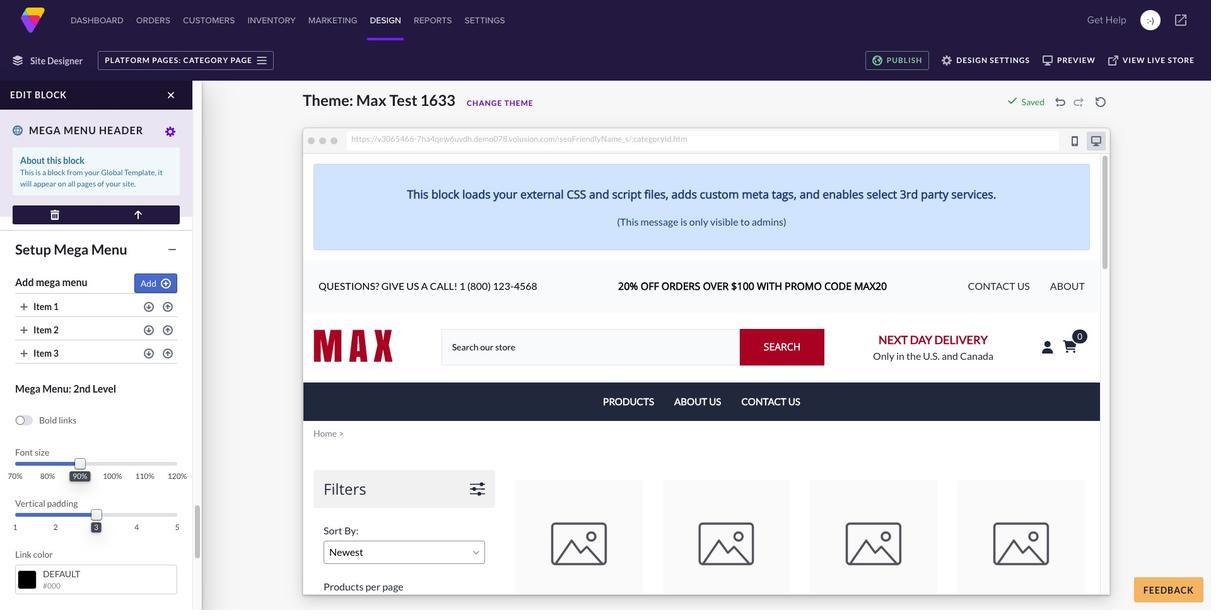 Task type: locate. For each thing, give the bounding box(es) containing it.
110%
[[135, 472, 154, 482]]

nav for nav sub-menu link color
[[15, 100, 31, 111]]

add for add
[[141, 278, 157, 289]]

2 down padding
[[53, 523, 58, 533]]

item 2
[[33, 325, 59, 336]]

about this block this is a block from your global template, it will appear on all pages of your site.
[[20, 155, 163, 189]]

item inside "heading"
[[33, 348, 52, 359]]

2nd
[[73, 383, 91, 395]]

your down global
[[106, 179, 121, 189]]

1 nav from the top
[[15, 100, 31, 111]]

customers button
[[180, 0, 238, 40]]

5
[[175, 523, 180, 533]]

item up item 3 on the bottom left of page
[[33, 325, 52, 336]]

0 vertical spatial nav
[[15, 100, 31, 111]]

marketing button
[[306, 0, 360, 40]]

block down this
[[48, 168, 65, 177]]

1 vertical spatial item
[[33, 325, 52, 336]]

2 link from the top
[[73, 162, 87, 173]]

view
[[1123, 56, 1146, 65]]

3 slider
[[91, 511, 102, 533]]

get help
[[1088, 13, 1127, 27]]

0 vertical spatial block
[[35, 90, 67, 100]]

3 inside slider
[[94, 523, 98, 533]]

1 horizontal spatial 3
[[94, 523, 98, 533]]

preview button
[[1037, 51, 1102, 70]]

1 vertical spatial 1)
[[105, 194, 112, 204]]

add
[[15, 276, 34, 288], [141, 278, 157, 289]]

color
[[88, 100, 108, 111], [112, 162, 132, 173], [33, 550, 53, 560]]

1 vertical spatial mega
[[54, 241, 89, 258]]

sub- for color5
[[32, 100, 49, 111]]

mega for menu
[[29, 124, 61, 136]]

mega left the menu:
[[15, 383, 40, 395]]

0 vertical spatial menu
[[49, 100, 71, 111]]

change theme
[[467, 98, 534, 108]]

2 vertical spatial mega
[[15, 383, 40, 395]]

add inside button
[[141, 278, 157, 289]]

mega for menu:
[[15, 383, 40, 395]]

80%
[[40, 472, 55, 482]]

item 2 heading
[[15, 317, 177, 340]]

hover
[[88, 162, 111, 173]]

live
[[1148, 56, 1166, 65]]

3 left 4
[[94, 523, 98, 533]]

3 down item 2
[[54, 348, 59, 359]]

item down item 2
[[33, 348, 52, 359]]

item for item 1
[[33, 302, 52, 312]]

platform pages: category page button
[[98, 51, 274, 70]]

2 vertical spatial color
[[33, 550, 53, 560]]

link up pages in the top of the page
[[73, 162, 87, 173]]

page
[[231, 56, 252, 65]]

nav up the global template image
[[15, 100, 31, 111]]

mega right setup
[[54, 241, 89, 258]]

0 vertical spatial your
[[84, 168, 100, 177]]

1 horizontal spatial 1
[[54, 302, 59, 312]]

link for color
[[73, 100, 87, 111]]

it
[[158, 168, 163, 177]]

menu up the "color5" at the top left of the page
[[49, 100, 71, 111]]

1 down add mega menu
[[54, 302, 59, 312]]

add left 'mega'
[[15, 276, 34, 288]]

1 link from the top
[[73, 100, 87, 111]]

font
[[15, 447, 33, 458]]

level
[[93, 383, 116, 395]]

link up mega menu header
[[73, 100, 87, 111]]

preview
[[1058, 56, 1096, 65]]

change
[[467, 98, 503, 108]]

1 down vertical in the bottom left of the page
[[13, 523, 17, 533]]

1 vertical spatial sub-
[[32, 162, 49, 173]]

0 vertical spatial sub-
[[32, 100, 49, 111]]

sub- for color4
[[32, 162, 49, 173]]

site designer
[[30, 55, 83, 66]]

item 3 button
[[15, 344, 139, 364]]

0 vertical spatial item
[[33, 302, 52, 312]]

2 down "item 1"
[[54, 325, 59, 336]]

1 vertical spatial block
[[63, 155, 85, 166]]

1 horizontal spatial add
[[141, 278, 157, 289]]

sub-
[[32, 100, 49, 111], [32, 162, 49, 173]]

2 vertical spatial menu
[[62, 276, 88, 288]]

feedback
[[1144, 585, 1195, 596]]

1 vertical spatial menu
[[91, 241, 127, 258]]

0 horizontal spatial 1
[[13, 523, 17, 533]]

nav
[[15, 100, 31, 111], [15, 162, 31, 173]]

1) right 59,
[[101, 133, 108, 142]]

add mega menu
[[15, 276, 88, 288]]

color5
[[43, 120, 78, 131]]

0 vertical spatial link
[[73, 100, 87, 111]]

inventory
[[248, 14, 296, 27]]

4
[[135, 523, 139, 533]]

marketing
[[309, 14, 357, 27]]

1 horizontal spatial color
[[88, 100, 108, 111]]

0 horizontal spatial add
[[15, 276, 34, 288]]

2 vertical spatial item
[[33, 348, 52, 359]]

mega right the global template image
[[29, 124, 61, 136]]

font size
[[15, 447, 49, 458]]

90% inside slider
[[73, 472, 87, 482]]

0 vertical spatial color
[[88, 100, 108, 111]]

dashboard link
[[68, 0, 126, 40]]

default
[[43, 569, 80, 580]]

inventory button
[[245, 0, 298, 40]]

platform pages: category page
[[105, 56, 252, 65]]

max
[[356, 91, 387, 109]]

1 horizontal spatial your
[[106, 179, 121, 189]]

rgba(30,
[[43, 133, 76, 142]]

1) inside the color4 rgba(178, 17, 24, 1)
[[105, 194, 112, 204]]

1 vertical spatial 3
[[94, 523, 98, 533]]

0 horizontal spatial 3
[[54, 348, 59, 359]]

item up item 2
[[33, 302, 52, 312]]

block
[[35, 90, 67, 100], [63, 155, 85, 166], [48, 168, 65, 177]]

mega inside button
[[54, 241, 89, 258]]

0 vertical spatial 1
[[54, 302, 59, 312]]

0 vertical spatial 1)
[[101, 133, 108, 142]]

120%
[[168, 472, 187, 482]]

2 nav from the top
[[15, 162, 31, 173]]

block up from
[[63, 155, 85, 166]]

design
[[957, 56, 988, 65]]

template,
[[124, 168, 157, 177]]

1 vertical spatial link
[[73, 162, 87, 173]]

edit
[[10, 90, 32, 100]]

theme: max test 1633
[[303, 91, 456, 109]]

block down #ffffff
[[35, 90, 67, 100]]

0 vertical spatial 3
[[54, 348, 59, 359]]

menu up on
[[49, 162, 71, 173]]

2 item from the top
[[33, 325, 52, 336]]

view live store button
[[1102, 51, 1202, 70]]

17,
[[82, 194, 92, 204]]

0 vertical spatial mega
[[29, 124, 61, 136]]

1 vertical spatial 1
[[13, 523, 17, 533]]

1) right 24,
[[105, 194, 112, 204]]

70%
[[8, 472, 23, 482]]

get
[[1088, 13, 1104, 27]]

designer
[[47, 55, 83, 66]]

about
[[20, 155, 45, 166]]

item for item 2
[[33, 325, 52, 336]]

color right 'link'
[[33, 550, 53, 560]]

site.
[[122, 179, 136, 189]]

1 vertical spatial color
[[112, 162, 132, 173]]

is
[[36, 168, 41, 177]]

color up mega menu header
[[88, 100, 108, 111]]

1 vertical spatial menu
[[49, 162, 71, 173]]

1 sub- from the top
[[32, 100, 49, 111]]

design settings button
[[936, 51, 1037, 70]]

nav sub-menu link color
[[15, 100, 108, 111]]

your up pages in the top of the page
[[84, 168, 100, 177]]

3 item from the top
[[33, 348, 52, 359]]

edit block
[[10, 90, 67, 100]]

link
[[15, 550, 31, 560]]

links
[[59, 415, 77, 426]]

1 item from the top
[[33, 302, 52, 312]]

link color
[[15, 550, 53, 560]]

1 vertical spatial nav
[[15, 162, 31, 173]]

1 2 from the top
[[54, 325, 59, 336]]

0 vertical spatial 2
[[54, 325, 59, 336]]

nav left "is"
[[15, 162, 31, 173]]

2 sub- from the top
[[32, 162, 49, 173]]

menu up 'item 1' button
[[62, 276, 88, 288]]

add up item 1 heading
[[141, 278, 157, 289]]

2
[[54, 325, 59, 336], [53, 523, 58, 533]]

1 vertical spatial 2
[[53, 523, 58, 533]]

1) inside color5 rgba(30, 41, 59, 1)
[[101, 133, 108, 142]]

color up 'site.' on the top of the page
[[112, 162, 132, 173]]



Task type: describe. For each thing, give the bounding box(es) containing it.
platform
[[105, 56, 150, 65]]

vertical
[[15, 499, 45, 509]]

item 3 heading
[[15, 341, 177, 364]]

1 vertical spatial your
[[106, 179, 121, 189]]

vertical padding
[[15, 499, 78, 509]]

2 inside button
[[54, 325, 59, 336]]

global
[[101, 168, 123, 177]]

:-
[[1148, 14, 1152, 27]]

header
[[99, 124, 143, 136]]

settings button
[[462, 0, 508, 40]]

https://v3065466-
[[352, 134, 417, 144]]

add for add mega menu
[[15, 276, 34, 288]]

pages:
[[152, 56, 181, 65]]

orders
[[136, 14, 170, 27]]

0 horizontal spatial your
[[84, 168, 100, 177]]

1) for hover
[[105, 194, 112, 204]]

mega menu header
[[29, 124, 143, 136]]

menu for add mega menu
[[62, 276, 88, 288]]

item 1 button
[[15, 297, 139, 317]]

link for hover
[[73, 162, 87, 173]]

orders button
[[134, 0, 173, 40]]

site
[[30, 55, 46, 66]]

default #000
[[43, 569, 80, 591]]

settings
[[465, 14, 505, 27]]

41,
[[77, 133, 88, 142]]

mega menu: 2nd level
[[15, 383, 116, 395]]

nav for nav sub-menu link hover color
[[15, 162, 31, 173]]

0 vertical spatial menu
[[64, 124, 96, 136]]

setup
[[15, 241, 51, 258]]

design button
[[368, 0, 404, 40]]

add button
[[134, 274, 177, 293]]

theme:
[[303, 91, 354, 109]]

get help link
[[1084, 8, 1131, 33]]

design settings
[[957, 56, 1031, 65]]

publish button
[[866, 51, 930, 70]]

this
[[47, 155, 61, 166]]

:-) link
[[1141, 10, 1161, 30]]

will
[[20, 179, 32, 189]]

category
[[183, 56, 229, 65]]

feedback button
[[1135, 578, 1204, 603]]

2 2 from the top
[[53, 523, 58, 533]]

setup mega menu button
[[9, 239, 184, 261]]

item 1
[[33, 302, 59, 312]]

sidebar element
[[0, 0, 202, 611]]

global template image
[[13, 126, 23, 136]]

rgba(178,
[[43, 194, 80, 204]]

7ha4qew6uvdh.demo078.volusion.com/:seofriendlyname_s/:categoryid.htm
[[417, 134, 688, 144]]

help
[[1106, 13, 1127, 27]]

volusion-logo link
[[20, 8, 45, 33]]

menu for nav sub-menu link color
[[49, 100, 71, 111]]

settings
[[990, 56, 1031, 65]]

color4
[[43, 182, 78, 192]]

all
[[68, 179, 75, 189]]

appear
[[33, 179, 56, 189]]

on
[[58, 179, 66, 189]]

item 1 heading
[[15, 294, 177, 317]]

3 inside button
[[54, 348, 59, 359]]

this
[[20, 168, 34, 177]]

90% slider
[[69, 459, 91, 482]]

:-)
[[1148, 14, 1155, 27]]

size
[[35, 447, 49, 458]]

mega
[[36, 276, 60, 288]]

color4 rgba(178, 17, 24, 1)
[[43, 182, 112, 204]]

of
[[97, 179, 104, 189]]

24,
[[94, 194, 104, 204]]

100%
[[103, 472, 122, 482]]

color5 rgba(30, 41, 59, 1)
[[43, 120, 108, 142]]

design
[[370, 14, 401, 27]]

publish
[[887, 56, 923, 65]]

dashboard image
[[20, 8, 45, 33]]

59,
[[89, 133, 100, 142]]

#ffffff
[[43, 71, 73, 80]]

menu:
[[42, 383, 71, 395]]

2 vertical spatial block
[[48, 168, 65, 177]]

saved image
[[1008, 96, 1018, 106]]

test
[[390, 91, 418, 109]]

menu inside setup mega menu button
[[91, 241, 127, 258]]

1633
[[421, 91, 456, 109]]

#000
[[43, 582, 60, 591]]

item for item 3
[[33, 348, 52, 359]]

menu for nav sub-menu link hover color
[[49, 162, 71, 173]]

0 horizontal spatial color
[[33, 550, 53, 560]]

setup mega menu
[[15, 241, 127, 258]]

from
[[67, 168, 83, 177]]

2 horizontal spatial color
[[112, 162, 132, 173]]

1) for color
[[101, 133, 108, 142]]

1 inside button
[[54, 302, 59, 312]]

customers
[[183, 14, 235, 27]]

https://v3065466-7ha4qew6uvdh.demo078.volusion.com/:seofriendlyname_s/:categoryid.htm
[[352, 134, 688, 144]]

saved
[[1022, 97, 1045, 107]]

bold
[[39, 415, 57, 426]]

store
[[1169, 56, 1195, 65]]

dashboard
[[71, 14, 124, 27]]



